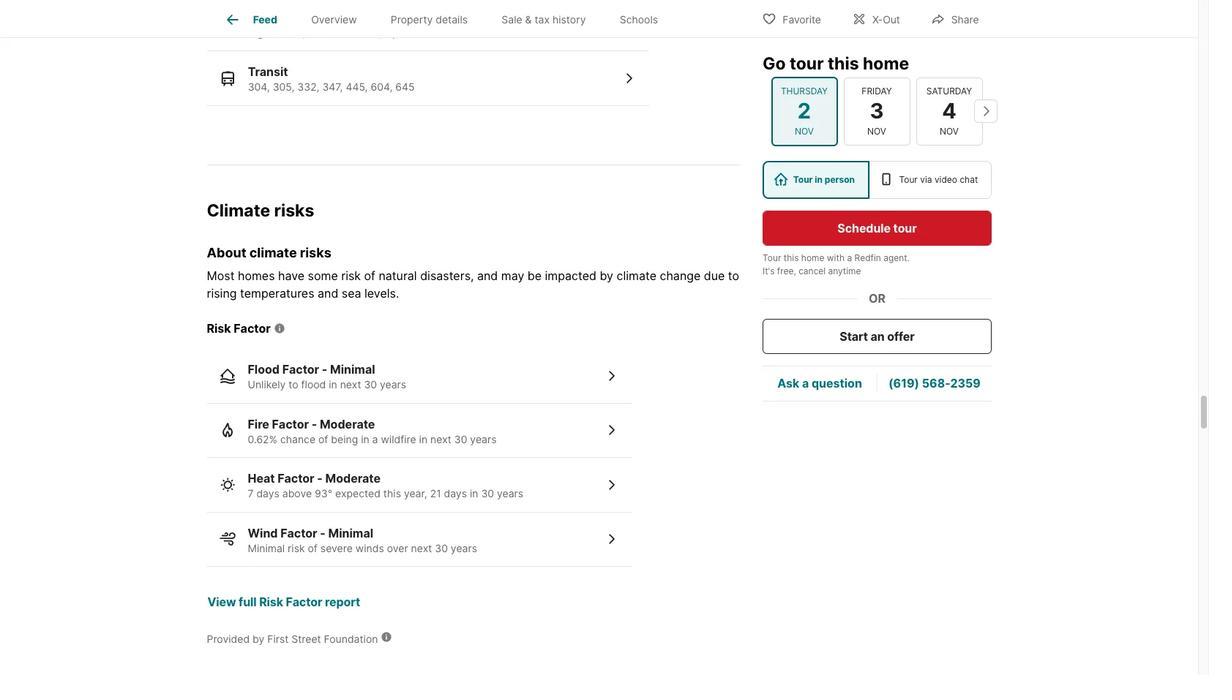 Task type: describe. For each thing, give the bounding box(es) containing it.
0 vertical spatial risks
[[274, 200, 314, 221]]

year,
[[404, 488, 427, 500]]

sea
[[342, 286, 361, 301]]

2 days from the left
[[444, 488, 467, 500]]

0.62%
[[248, 433, 278, 446]]

568-
[[922, 376, 950, 391]]

saturday
[[927, 85, 973, 96]]

places 4 groceries, 23 restaurants, 1 park
[[248, 10, 414, 39]]

question
[[812, 376, 862, 391]]

tour this home with a redfin agent. it's free, cancel anytime
[[763, 252, 910, 276]]

tour via video chat
[[899, 174, 978, 185]]

flood factor - minimal unlikely to flood in next 30 years
[[248, 362, 406, 391]]

tour for tour via video chat
[[899, 174, 918, 185]]

2 vertical spatial minimal
[[248, 542, 285, 555]]

go tour this home
[[763, 53, 909, 73]]

30 inside flood factor - minimal unlikely to flood in next 30 years
[[364, 379, 377, 391]]

23
[[308, 26, 321, 39]]

via
[[920, 174, 932, 185]]

wind
[[248, 526, 278, 541]]

thursday 2 nov
[[781, 85, 828, 136]]

climate
[[207, 200, 270, 221]]

start an offer button
[[763, 319, 992, 354]]

places
[[248, 10, 286, 25]]

of for moderate
[[319, 433, 328, 446]]

favorite button
[[750, 3, 834, 33]]

tab list containing feed
[[207, 0, 687, 37]]

due
[[704, 269, 725, 283]]

full
[[239, 595, 257, 610]]

this inside 'tour this home with a redfin agent. it's free, cancel anytime'
[[784, 252, 799, 263]]

next inside the 'fire factor - moderate 0.62% chance of being in a wildfire in next 30 years'
[[431, 433, 452, 446]]

next inside wind factor - minimal minimal risk of severe winds over next 30 years
[[411, 542, 432, 555]]

tax
[[535, 13, 550, 26]]

property details
[[391, 13, 468, 26]]

93°
[[315, 488, 332, 500]]

view full risk factor report button
[[207, 585, 361, 620]]

schedule tour button
[[763, 210, 992, 245]]

go
[[763, 53, 786, 73]]

property details tab
[[374, 2, 485, 37]]

friday 3 nov
[[862, 85, 892, 136]]

2359
[[950, 376, 981, 391]]

x-out button
[[840, 3, 913, 33]]

30 inside heat factor - moderate 7 days above 93° expected this year, 21 days in 30 years
[[481, 488, 494, 500]]

minimal for wind factor - minimal
[[328, 526, 374, 541]]

moderate for fire factor - moderate
[[320, 417, 375, 432]]

heat
[[248, 472, 275, 486]]

305,
[[273, 81, 295, 93]]

1 days from the left
[[257, 488, 280, 500]]

offer
[[887, 329, 915, 343]]

this inside heat factor - moderate 7 days above 93° expected this year, 21 days in 30 years
[[384, 488, 401, 500]]

person
[[825, 174, 855, 185]]

(619) 568-2359
[[889, 376, 981, 391]]

nov for 3
[[868, 125, 887, 136]]

a inside the 'fire factor - moderate 0.62% chance of being in a wildfire in next 30 years'
[[372, 433, 378, 446]]

factor for heat
[[278, 472, 315, 486]]

1 vertical spatial by
[[253, 633, 265, 646]]

impacted
[[545, 269, 597, 283]]

flood
[[248, 362, 280, 377]]

by inside most homes have some risk of natural disasters, and may be impacted by climate change due to rising temperatures and sea levels.
[[600, 269, 614, 283]]

tour inside 'tour this home with a redfin agent. it's free, cancel anytime'
[[763, 252, 781, 263]]

schedule
[[838, 220, 891, 235]]

transit 304, 305, 332, 347, 445, 604, 645
[[248, 65, 415, 93]]

risk inside "button"
[[259, 595, 283, 610]]

risk inside wind factor - minimal minimal risk of severe winds over next 30 years
[[288, 542, 305, 555]]

agent.
[[884, 252, 910, 263]]

flood
[[301, 379, 326, 391]]

to inside most homes have some risk of natural disasters, and may be impacted by climate change due to rising temperatures and sea levels.
[[729, 269, 740, 283]]

x-out
[[873, 13, 901, 25]]

4 for saturday
[[943, 98, 957, 124]]

of inside most homes have some risk of natural disasters, and may be impacted by climate change due to rising temperatures and sea levels.
[[364, 269, 376, 283]]

0 horizontal spatial climate
[[250, 245, 297, 260]]

restaurants,
[[324, 26, 382, 39]]

chat
[[960, 174, 978, 185]]

- for fire
[[312, 417, 317, 432]]

natural
[[379, 269, 417, 283]]

1 vertical spatial a
[[802, 376, 809, 391]]

1 vertical spatial risks
[[300, 245, 332, 260]]

0 vertical spatial home
[[863, 53, 909, 73]]

ask a question
[[777, 376, 862, 391]]

share
[[952, 13, 979, 25]]

&
[[525, 13, 532, 26]]

645
[[396, 81, 415, 93]]

x-
[[873, 13, 883, 25]]

property
[[391, 13, 433, 26]]

most
[[207, 269, 235, 283]]

445,
[[346, 81, 368, 93]]

30 inside the 'fire factor - moderate 0.62% chance of being in a wildfire in next 30 years'
[[455, 433, 468, 446]]

sale
[[502, 13, 523, 26]]

foundation
[[324, 633, 378, 646]]

home inside 'tour this home with a redfin agent. it's free, cancel anytime'
[[801, 252, 825, 263]]

overview
[[311, 13, 357, 26]]

provided by first street foundation
[[207, 633, 378, 646]]

chance
[[280, 433, 316, 446]]

next inside flood factor - minimal unlikely to flood in next 30 years
[[340, 379, 361, 391]]

304,
[[248, 81, 270, 93]]

nov for 2
[[795, 125, 814, 136]]

favorite
[[783, 13, 822, 25]]

to inside flood factor - minimal unlikely to flood in next 30 years
[[289, 379, 298, 391]]

factor for flood
[[282, 362, 319, 377]]

over
[[387, 542, 408, 555]]

free,
[[777, 265, 796, 276]]

view
[[208, 595, 236, 610]]

expected
[[335, 488, 381, 500]]

friday
[[862, 85, 892, 96]]

severe
[[321, 542, 353, 555]]

factor for risk
[[234, 321, 271, 336]]

347,
[[323, 81, 343, 93]]

above
[[282, 488, 312, 500]]

street
[[292, 633, 321, 646]]

(619)
[[889, 376, 919, 391]]

4 for places
[[248, 26, 255, 39]]

transit
[[248, 65, 288, 79]]

or
[[869, 291, 886, 305]]

risk inside most homes have some risk of natural disasters, and may be impacted by climate change due to rising temperatures and sea levels.
[[341, 269, 361, 283]]

minimal for flood factor - minimal
[[330, 362, 375, 377]]

disasters,
[[420, 269, 474, 283]]

most homes have some risk of natural disasters, and may be impacted by climate change due to rising temperatures and sea levels.
[[207, 269, 740, 301]]



Task type: locate. For each thing, give the bounding box(es) containing it.
climate up homes
[[250, 245, 297, 260]]

sale & tax history
[[502, 13, 586, 26]]

risk
[[341, 269, 361, 283], [288, 542, 305, 555]]

1 horizontal spatial a
[[802, 376, 809, 391]]

years
[[380, 379, 406, 391], [470, 433, 497, 446], [497, 488, 524, 500], [451, 542, 477, 555]]

home up cancel
[[801, 252, 825, 263]]

factor for wind
[[281, 526, 318, 541]]

factor inside wind factor - minimal minimal risk of severe winds over next 30 years
[[281, 526, 318, 541]]

a right with
[[847, 252, 852, 263]]

3
[[870, 98, 884, 124]]

2
[[798, 98, 811, 124]]

1 vertical spatial next
[[431, 433, 452, 446]]

0 vertical spatial a
[[847, 252, 852, 263]]

nov inside saturday 4 nov
[[940, 125, 959, 136]]

nov inside friday 3 nov
[[868, 125, 887, 136]]

risks up some in the left top of the page
[[300, 245, 332, 260]]

1 vertical spatial risk
[[259, 595, 283, 610]]

0 horizontal spatial this
[[384, 488, 401, 500]]

2 vertical spatial this
[[384, 488, 401, 500]]

1
[[385, 26, 390, 39]]

- for heat
[[317, 472, 323, 486]]

be
[[528, 269, 542, 283]]

604,
[[371, 81, 393, 93]]

0 horizontal spatial tour
[[790, 53, 824, 73]]

1 vertical spatial climate
[[617, 269, 657, 283]]

0 horizontal spatial by
[[253, 633, 265, 646]]

30 right 21
[[481, 488, 494, 500]]

1 horizontal spatial this
[[784, 252, 799, 263]]

0 vertical spatial next
[[340, 379, 361, 391]]

of inside wind factor - minimal minimal risk of severe winds over next 30 years
[[308, 542, 318, 555]]

1 vertical spatial of
[[319, 433, 328, 446]]

0 vertical spatial 4
[[248, 26, 255, 39]]

of up levels.
[[364, 269, 376, 283]]

0 horizontal spatial home
[[801, 252, 825, 263]]

- inside heat factor - moderate 7 days above 93° expected this year, 21 days in 30 years
[[317, 472, 323, 486]]

tour left via
[[899, 174, 918, 185]]

30
[[364, 379, 377, 391], [455, 433, 468, 446], [481, 488, 494, 500], [435, 542, 448, 555]]

feed link
[[224, 11, 277, 29]]

2 horizontal spatial tour
[[899, 174, 918, 185]]

1 horizontal spatial risk
[[259, 595, 283, 610]]

days right 21
[[444, 488, 467, 500]]

tour via video chat option
[[869, 160, 992, 198]]

0 horizontal spatial and
[[318, 286, 339, 301]]

this up the free,
[[784, 252, 799, 263]]

years inside heat factor - moderate 7 days above 93° expected this year, 21 days in 30 years
[[497, 488, 524, 500]]

to left flood
[[289, 379, 298, 391]]

video
[[935, 174, 957, 185]]

tour up agent.
[[893, 220, 917, 235]]

cancel
[[799, 265, 826, 276]]

4 down feed
[[248, 26, 255, 39]]

- up the severe
[[320, 526, 326, 541]]

1 horizontal spatial tour
[[793, 174, 813, 185]]

tour for schedule
[[893, 220, 917, 235]]

to right due
[[729, 269, 740, 283]]

0 horizontal spatial risk
[[207, 321, 231, 336]]

years inside the 'fire factor - moderate 0.62% chance of being in a wildfire in next 30 years'
[[470, 433, 497, 446]]

tour up thursday
[[790, 53, 824, 73]]

1 vertical spatial this
[[784, 252, 799, 263]]

0 horizontal spatial risk
[[288, 542, 305, 555]]

0 vertical spatial by
[[600, 269, 614, 283]]

this left year,
[[384, 488, 401, 500]]

- up "93°"
[[317, 472, 323, 486]]

ask
[[777, 376, 799, 391]]

1 horizontal spatial home
[[863, 53, 909, 73]]

years inside wind factor - minimal minimal risk of severe winds over next 30 years
[[451, 542, 477, 555]]

1 horizontal spatial risk
[[341, 269, 361, 283]]

tour inside button
[[893, 220, 917, 235]]

1 horizontal spatial by
[[600, 269, 614, 283]]

nov inside thursday 2 nov
[[795, 125, 814, 136]]

minimal up the severe
[[328, 526, 374, 541]]

None button
[[771, 77, 838, 146], [844, 77, 911, 145], [916, 77, 983, 145], [771, 77, 838, 146], [844, 77, 911, 145], [916, 77, 983, 145]]

overview tab
[[294, 2, 374, 37]]

4
[[248, 26, 255, 39], [943, 98, 957, 124]]

minimal inside flood factor - minimal unlikely to flood in next 30 years
[[330, 362, 375, 377]]

change
[[660, 269, 701, 283]]

in right wildfire
[[419, 433, 428, 446]]

0 vertical spatial this
[[828, 53, 859, 73]]

1 horizontal spatial tour
[[893, 220, 917, 235]]

0 vertical spatial risk
[[341, 269, 361, 283]]

- for flood
[[322, 362, 328, 377]]

risk right full
[[259, 595, 283, 610]]

rising
[[207, 286, 237, 301]]

about climate risks
[[207, 245, 332, 260]]

in inside option
[[815, 174, 823, 185]]

in inside flood factor - minimal unlikely to flood in next 30 years
[[329, 379, 337, 391]]

0 horizontal spatial of
[[308, 542, 318, 555]]

some
[[308, 269, 338, 283]]

risks up about climate risks
[[274, 200, 314, 221]]

in right 21
[[470, 488, 479, 500]]

4 inside the places 4 groceries, 23 restaurants, 1 park
[[248, 26, 255, 39]]

of left being
[[319, 433, 328, 446]]

groceries,
[[257, 26, 306, 39]]

minimal down the wind
[[248, 542, 285, 555]]

by right impacted
[[600, 269, 614, 283]]

0 horizontal spatial 4
[[248, 26, 255, 39]]

this up thursday
[[828, 53, 859, 73]]

1 vertical spatial home
[[801, 252, 825, 263]]

a left wildfire
[[372, 433, 378, 446]]

1 vertical spatial to
[[289, 379, 298, 391]]

heat factor - moderate 7 days above 93° expected this year, 21 days in 30 years
[[248, 472, 524, 500]]

wind factor - minimal minimal risk of severe winds over next 30 years
[[248, 526, 477, 555]]

risks
[[274, 200, 314, 221], [300, 245, 332, 260]]

- up chance
[[312, 417, 317, 432]]

1 horizontal spatial nov
[[868, 125, 887, 136]]

1 horizontal spatial of
[[319, 433, 328, 446]]

climate left change
[[617, 269, 657, 283]]

first
[[267, 633, 289, 646]]

by left first at the left bottom
[[253, 633, 265, 646]]

0 horizontal spatial to
[[289, 379, 298, 391]]

schools tab
[[603, 2, 675, 37]]

2 horizontal spatial a
[[847, 252, 852, 263]]

1 horizontal spatial to
[[729, 269, 740, 283]]

days down heat
[[257, 488, 280, 500]]

(619) 568-2359 link
[[889, 376, 981, 391]]

minimal up the 'fire factor - moderate 0.62% chance of being in a wildfire in next 30 years'
[[330, 362, 375, 377]]

with
[[827, 252, 845, 263]]

0 vertical spatial climate
[[250, 245, 297, 260]]

an
[[871, 329, 885, 343]]

factor inside flood factor - minimal unlikely to flood in next 30 years
[[282, 362, 319, 377]]

moderate up the expected
[[326, 472, 381, 486]]

risk left the severe
[[288, 542, 305, 555]]

30 inside wind factor - minimal minimal risk of severe winds over next 30 years
[[435, 542, 448, 555]]

wildfire
[[381, 433, 416, 446]]

tour for go
[[790, 53, 824, 73]]

1 horizontal spatial days
[[444, 488, 467, 500]]

2 nov from the left
[[868, 125, 887, 136]]

1 vertical spatial risk
[[288, 542, 305, 555]]

tour in person
[[793, 174, 855, 185]]

of left the severe
[[308, 542, 318, 555]]

unlikely
[[248, 379, 286, 391]]

tour for tour in person
[[793, 174, 813, 185]]

being
[[331, 433, 358, 446]]

- for wind
[[320, 526, 326, 541]]

years inside flood factor - minimal unlikely to flood in next 30 years
[[380, 379, 406, 391]]

factor inside the 'fire factor - moderate 0.62% chance of being in a wildfire in next 30 years'
[[272, 417, 309, 432]]

out
[[883, 13, 901, 25]]

have
[[278, 269, 305, 283]]

1 horizontal spatial and
[[477, 269, 498, 283]]

0 horizontal spatial a
[[372, 433, 378, 446]]

may
[[501, 269, 525, 283]]

in
[[815, 174, 823, 185], [329, 379, 337, 391], [361, 433, 370, 446], [419, 433, 428, 446], [470, 488, 479, 500]]

in left person
[[815, 174, 823, 185]]

factor for fire
[[272, 417, 309, 432]]

1 vertical spatial moderate
[[326, 472, 381, 486]]

1 nov from the left
[[795, 125, 814, 136]]

0 vertical spatial moderate
[[320, 417, 375, 432]]

- inside flood factor - minimal unlikely to flood in next 30 years
[[322, 362, 328, 377]]

winds
[[356, 542, 384, 555]]

home
[[863, 53, 909, 73], [801, 252, 825, 263]]

it's
[[763, 265, 775, 276]]

in right flood
[[329, 379, 337, 391]]

0 vertical spatial and
[[477, 269, 498, 283]]

2 horizontal spatial of
[[364, 269, 376, 283]]

of for minimal
[[308, 542, 318, 555]]

details
[[436, 13, 468, 26]]

climate
[[250, 245, 297, 260], [617, 269, 657, 283]]

next image
[[974, 99, 998, 123]]

- inside the 'fire factor - moderate 0.62% chance of being in a wildfire in next 30 years'
[[312, 417, 317, 432]]

tour
[[793, 174, 813, 185], [899, 174, 918, 185], [763, 252, 781, 263]]

by
[[600, 269, 614, 283], [253, 633, 265, 646]]

nov down 3
[[868, 125, 887, 136]]

ask a question link
[[777, 376, 862, 391]]

moderate up being
[[320, 417, 375, 432]]

factor inside heat factor - moderate 7 days above 93° expected this year, 21 days in 30 years
[[278, 472, 315, 486]]

1 vertical spatial 4
[[943, 98, 957, 124]]

fire
[[248, 417, 269, 432]]

0 vertical spatial risk
[[207, 321, 231, 336]]

factor
[[234, 321, 271, 336], [282, 362, 319, 377], [272, 417, 309, 432], [278, 472, 315, 486], [281, 526, 318, 541], [286, 595, 322, 610]]

2 vertical spatial next
[[411, 542, 432, 555]]

share button
[[919, 3, 992, 33]]

4 inside saturday 4 nov
[[943, 98, 957, 124]]

30 right wildfire
[[455, 433, 468, 446]]

0 horizontal spatial nov
[[795, 125, 814, 136]]

and left may
[[477, 269, 498, 283]]

list box containing tour in person
[[763, 160, 992, 198]]

1 vertical spatial and
[[318, 286, 339, 301]]

risk up sea at the top left of page
[[341, 269, 361, 283]]

0 vertical spatial minimal
[[330, 362, 375, 377]]

0 vertical spatial of
[[364, 269, 376, 283]]

next
[[340, 379, 361, 391], [431, 433, 452, 446], [411, 542, 432, 555]]

moderate
[[320, 417, 375, 432], [326, 472, 381, 486]]

start an offer
[[840, 329, 915, 343]]

start
[[840, 329, 868, 343]]

home up friday
[[863, 53, 909, 73]]

3 nov from the left
[[940, 125, 959, 136]]

history
[[553, 13, 586, 26]]

moderate inside heat factor - moderate 7 days above 93° expected this year, 21 days in 30 years
[[326, 472, 381, 486]]

1 vertical spatial minimal
[[328, 526, 374, 541]]

tour up it's in the top of the page
[[763, 252, 781, 263]]

redfin
[[855, 252, 881, 263]]

schedule tour
[[838, 220, 917, 235]]

7
[[248, 488, 254, 500]]

0 horizontal spatial tour
[[763, 252, 781, 263]]

332,
[[298, 81, 320, 93]]

thursday
[[781, 85, 828, 96]]

sale & tax history tab
[[485, 2, 603, 37]]

30 right over
[[435, 542, 448, 555]]

30 up the 'fire factor - moderate 0.62% chance of being in a wildfire in next 30 years'
[[364, 379, 377, 391]]

- up flood
[[322, 362, 328, 377]]

list box
[[763, 160, 992, 198]]

2 horizontal spatial this
[[828, 53, 859, 73]]

about
[[207, 245, 247, 260]]

next right wildfire
[[431, 433, 452, 446]]

climate inside most homes have some risk of natural disasters, and may be impacted by climate change due to rising temperatures and sea levels.
[[617, 269, 657, 283]]

factor inside "button"
[[286, 595, 322, 610]]

nov down saturday
[[940, 125, 959, 136]]

saturday 4 nov
[[927, 85, 973, 136]]

-
[[322, 362, 328, 377], [312, 417, 317, 432], [317, 472, 323, 486], [320, 526, 326, 541]]

next right flood
[[340, 379, 361, 391]]

of inside the 'fire factor - moderate 0.62% chance of being in a wildfire in next 30 years'
[[319, 433, 328, 446]]

4 down saturday
[[943, 98, 957, 124]]

nov for 4
[[940, 125, 959, 136]]

0 vertical spatial to
[[729, 269, 740, 283]]

report
[[325, 595, 360, 610]]

1 vertical spatial tour
[[893, 220, 917, 235]]

2 vertical spatial of
[[308, 542, 318, 555]]

homes
[[238, 269, 275, 283]]

nov
[[795, 125, 814, 136], [868, 125, 887, 136], [940, 125, 959, 136]]

schools
[[620, 13, 658, 26]]

provided
[[207, 633, 250, 646]]

and down some in the left top of the page
[[318, 286, 339, 301]]

tour left person
[[793, 174, 813, 185]]

2 horizontal spatial nov
[[940, 125, 959, 136]]

- inside wind factor - minimal minimal risk of severe winds over next 30 years
[[320, 526, 326, 541]]

tour
[[790, 53, 824, 73], [893, 220, 917, 235]]

a inside 'tour this home with a redfin agent. it's free, cancel anytime'
[[847, 252, 852, 263]]

a right ask
[[802, 376, 809, 391]]

and
[[477, 269, 498, 283], [318, 286, 339, 301]]

tour in person option
[[763, 160, 869, 198]]

moderate inside the 'fire factor - moderate 0.62% chance of being in a wildfire in next 30 years'
[[320, 417, 375, 432]]

1 horizontal spatial climate
[[617, 269, 657, 283]]

0 vertical spatial tour
[[790, 53, 824, 73]]

1 horizontal spatial 4
[[943, 98, 957, 124]]

moderate for heat factor - moderate
[[326, 472, 381, 486]]

risk down rising
[[207, 321, 231, 336]]

risk
[[207, 321, 231, 336], [259, 595, 283, 610]]

climate risks
[[207, 200, 314, 221]]

levels.
[[365, 286, 399, 301]]

0 horizontal spatial days
[[257, 488, 280, 500]]

2 vertical spatial a
[[372, 433, 378, 446]]

next right over
[[411, 542, 432, 555]]

tab list
[[207, 0, 687, 37]]

in inside heat factor - moderate 7 days above 93° expected this year, 21 days in 30 years
[[470, 488, 479, 500]]

in right being
[[361, 433, 370, 446]]

nov down the 2
[[795, 125, 814, 136]]



Task type: vqa. For each thing, say whether or not it's contained in the screenshot.
with
yes



